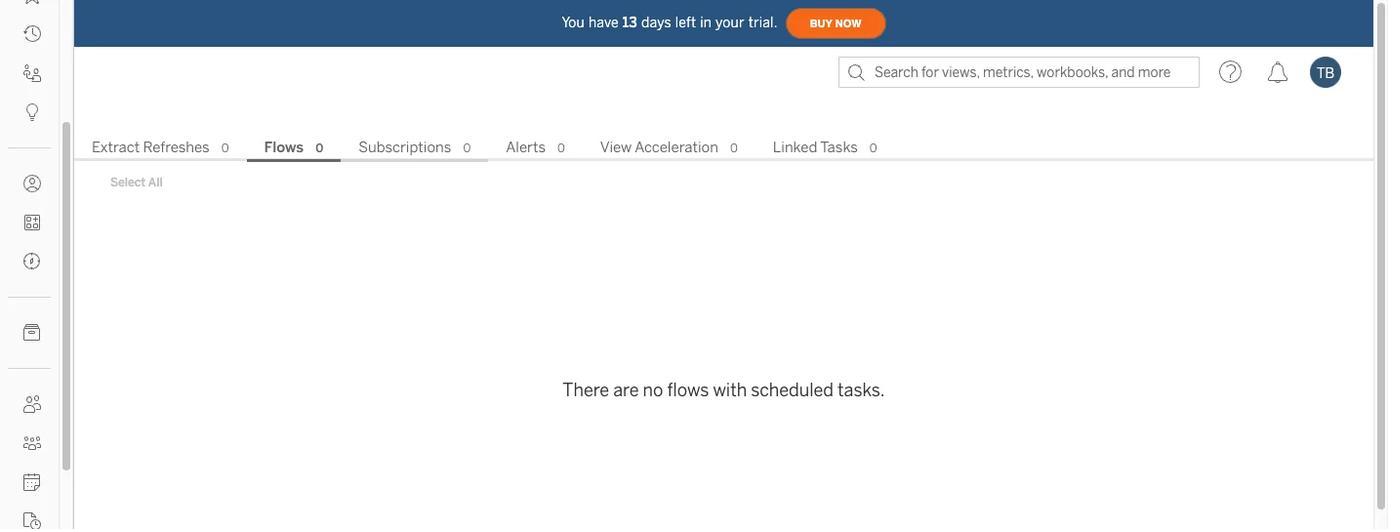 Task type: vqa. For each thing, say whether or not it's contained in the screenshot.
Collections Icon
yes



Task type: locate. For each thing, give the bounding box(es) containing it.
flows
[[264, 139, 304, 156]]

6 0 from the left
[[870, 142, 877, 155]]

0 right flows
[[316, 142, 323, 155]]

alerts
[[506, 139, 546, 156]]

scheduled
[[751, 380, 834, 401]]

groups image
[[23, 434, 41, 452]]

0 right tasks
[[870, 142, 877, 155]]

there are no flows with scheduled tasks. main content
[[74, 98, 1374, 529]]

0 for linked tasks
[[870, 142, 877, 155]]

there are no flows with scheduled tasks.
[[563, 380, 885, 401]]

sub-spaces tab list
[[74, 137, 1374, 162]]

4 0 from the left
[[557, 142, 565, 155]]

you have 13 days left in your trial.
[[562, 14, 778, 31]]

collections image
[[23, 214, 41, 231]]

explore image
[[23, 253, 41, 270]]

trial.
[[749, 14, 778, 31]]

0
[[221, 142, 229, 155], [316, 142, 323, 155], [463, 142, 471, 155], [557, 142, 565, 155], [730, 142, 738, 155], [870, 142, 877, 155]]

tasks.
[[838, 380, 885, 401]]

0 right 'alerts'
[[557, 142, 565, 155]]

buy now
[[810, 17, 862, 30]]

2 0 from the left
[[316, 142, 323, 155]]

with
[[713, 380, 747, 401]]

left
[[675, 14, 696, 31]]

3 0 from the left
[[463, 142, 471, 155]]

5 0 from the left
[[730, 142, 738, 155]]

navigation
[[74, 133, 1374, 162]]

1 0 from the left
[[221, 142, 229, 155]]

extract refreshes
[[92, 139, 210, 156]]

navigation containing extract refreshes
[[74, 133, 1374, 162]]

extract
[[92, 139, 140, 156]]

personal space image
[[23, 175, 41, 192]]

in
[[700, 14, 712, 31]]

shared with me image
[[23, 64, 41, 82]]

0 left 'alerts'
[[463, 142, 471, 155]]

acceleration
[[635, 139, 719, 156]]

0 right "refreshes"
[[221, 142, 229, 155]]

0 right acceleration
[[730, 142, 738, 155]]



Task type: describe. For each thing, give the bounding box(es) containing it.
tasks
[[820, 139, 858, 156]]

flows
[[667, 380, 709, 401]]

schedules image
[[23, 474, 41, 491]]

view
[[600, 139, 632, 156]]

0 for view acceleration
[[730, 142, 738, 155]]

select all button
[[98, 171, 175, 194]]

0 for alerts
[[557, 142, 565, 155]]

recommendations image
[[23, 103, 41, 121]]

0 for subscriptions
[[463, 142, 471, 155]]

13
[[623, 14, 638, 31]]

no
[[643, 380, 663, 401]]

your
[[716, 14, 745, 31]]

select
[[110, 176, 146, 189]]

have
[[589, 14, 619, 31]]

you
[[562, 14, 585, 31]]

users image
[[23, 395, 41, 413]]

subscriptions
[[359, 139, 451, 156]]

0 for extract refreshes
[[221, 142, 229, 155]]

now
[[835, 17, 862, 30]]

linked
[[773, 139, 818, 156]]

0 for flows
[[316, 142, 323, 155]]

view acceleration
[[600, 139, 719, 156]]

days
[[641, 14, 672, 31]]

recents image
[[23, 25, 41, 43]]

there
[[563, 380, 609, 401]]

are
[[613, 380, 639, 401]]

buy now button
[[786, 8, 886, 39]]

all
[[148, 176, 163, 189]]

select all
[[110, 176, 163, 189]]

linked tasks
[[773, 139, 858, 156]]

jobs image
[[23, 513, 41, 529]]

favorites image
[[23, 0, 41, 4]]

refreshes
[[143, 139, 210, 156]]

external assets image
[[23, 324, 41, 342]]

buy
[[810, 17, 833, 30]]



